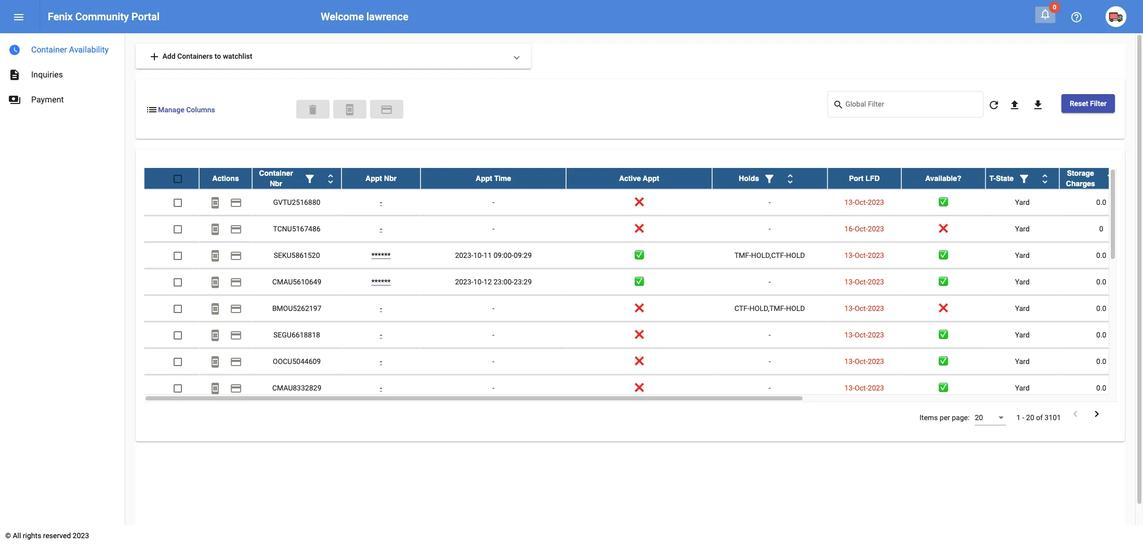 Task type: describe. For each thing, give the bounding box(es) containing it.
❌ for oocu5044609
[[635, 357, 644, 366]]

columns
[[186, 106, 215, 114]]

hold for hold,tmf-
[[787, 304, 806, 313]]

cmau5610649
[[272, 278, 322, 286]]

per
[[940, 414, 951, 422]]

no color image containing filter_alt
[[764, 173, 776, 185]]

navigate_next button
[[1088, 407, 1107, 422]]

unfold_more button for filter_alt
[[780, 168, 801, 189]]

payment for cmau8332829
[[230, 383, 242, 395]]

watch_later
[[8, 44, 21, 56]]

add add containers to watchlist
[[148, 51, 252, 63]]

state
[[997, 174, 1014, 183]]

refresh button
[[984, 94, 1005, 115]]

2023- for 2023-10-12 23:00-23:29
[[455, 278, 474, 286]]

book_online for bmou5262197
[[209, 303, 222, 315]]

12
[[484, 278, 492, 286]]

13-oct-2023 for cmau5610649
[[845, 278, 885, 286]]

13- for gvtu2516880
[[845, 198, 855, 207]]

navigate_before button
[[1067, 407, 1086, 422]]

description
[[8, 69, 21, 81]]

2 filter_alt from the left
[[764, 173, 776, 185]]

filter_alt button for storage charges
[[1102, 168, 1123, 189]]

no color image inside help_outline popup button
[[1071, 11, 1083, 24]]

oct- for gvtu2516880
[[855, 198, 868, 207]]

container for nbr
[[259, 169, 293, 177]]

3 filter_alt from the left
[[1019, 173, 1031, 185]]

book_online for oocu5044609
[[209, 356, 222, 368]]

menu button
[[8, 6, 29, 27]]

active appt column header
[[567, 168, 713, 189]]

container for availability
[[31, 45, 67, 55]]

2023 for tcnu5167486
[[868, 225, 885, 233]]

yard for gvtu2516880
[[1016, 198, 1030, 207]]

payments
[[8, 94, 21, 106]]

payment for segu6618818
[[230, 329, 242, 342]]

appt inside 'column header'
[[643, 174, 660, 183]]

13- for segu6618818
[[845, 331, 855, 339]]

1 20 from the left
[[976, 414, 984, 422]]

payment button for cmau8332829
[[226, 378, 247, 398]]

1 unfold_more button from the left
[[320, 168, 341, 189]]

book_online button for segu6618818
[[205, 325, 226, 345]]

09:29
[[514, 251, 532, 260]]

13- for cmau5610649
[[845, 278, 855, 286]]

2 column header from the left
[[713, 168, 828, 189]]

t-
[[990, 174, 997, 183]]

✅ for cmau8332829
[[939, 384, 949, 392]]

appt time
[[476, 174, 511, 183]]

nbr for container nbr
[[270, 179, 282, 188]]

gvtu2516880
[[273, 198, 321, 207]]

- link for tcnu5167486
[[380, 225, 382, 233]]

actions column header
[[199, 168, 252, 189]]

- link for cmau8332829
[[380, 384, 382, 392]]

appt nbr column header
[[342, 168, 421, 189]]

1 unfold_more from the left
[[325, 173, 337, 185]]

to
[[215, 52, 221, 60]]

no color image inside notifications_none popup button
[[1040, 8, 1052, 20]]

no color image inside file_download button
[[1032, 99, 1045, 111]]

10- for 12
[[474, 278, 484, 286]]

9 row from the top
[[144, 375, 1144, 402]]

filter_alt inside column header
[[1106, 173, 1119, 185]]

2023 for bmou5262197
[[868, 304, 885, 313]]

2023 for segu6618818
[[868, 331, 885, 339]]

lawrence
[[367, 10, 409, 23]]

ctf-
[[735, 304, 750, 313]]

tmf-
[[735, 251, 752, 260]]

holds
[[739, 174, 760, 183]]

ctf-hold,tmf-hold
[[735, 304, 806, 313]]

no color image containing list
[[146, 103, 158, 116]]

book_online for tcnu5167486
[[209, 223, 222, 236]]

❌ for bmou5262197
[[635, 304, 644, 313]]

bmou5262197
[[272, 304, 322, 313]]

community
[[75, 10, 129, 23]]

yard for cmau8332829
[[1016, 384, 1030, 392]]

****** link for seku5861520
[[372, 251, 391, 260]]

2023- for 2023-10-11 09:00-09:29
[[455, 251, 474, 260]]

watchlist
[[223, 52, 252, 60]]

4 row from the top
[[144, 242, 1144, 269]]

book_online for gvtu2516880
[[209, 197, 222, 209]]

navigation containing watch_later
[[0, 33, 125, 112]]

payment
[[31, 95, 64, 105]]

payment for cmau5610649
[[230, 276, 242, 289]]

items
[[920, 414, 939, 422]]

help_outline button
[[1067, 6, 1088, 27]]

oct- for oocu5044609
[[855, 357, 868, 366]]

payment for oocu5044609
[[230, 356, 242, 368]]

storage charges
[[1067, 169, 1096, 188]]

holds filter_alt
[[739, 173, 776, 185]]

book_online for cmau8332829
[[209, 383, 222, 395]]

3101
[[1045, 414, 1062, 422]]

10- for 11
[[474, 251, 484, 260]]

oct- for seku5861520
[[855, 251, 868, 260]]

grid containing filter_alt
[[144, 168, 1144, 402]]

refresh
[[988, 99, 1001, 111]]

oocu5044609
[[273, 357, 321, 366]]

active appt
[[619, 174, 660, 183]]

book_online for segu6618818
[[209, 329, 222, 342]]

storage
[[1068, 169, 1095, 177]]

welcome lawrence
[[321, 10, 409, 23]]

active
[[619, 174, 641, 183]]

book_online button for tcnu5167486
[[205, 219, 226, 239]]

1 - 20 of 3101
[[1017, 414, 1062, 422]]

book_online button for cmau5610649
[[205, 272, 226, 292]]

✅ for oocu5044609
[[939, 357, 949, 366]]

oct- for tcnu5167486
[[855, 225, 868, 233]]

delete
[[307, 103, 320, 116]]

appt for appt nbr
[[366, 174, 382, 183]]

reset filter button
[[1062, 94, 1116, 113]]

appt for appt time
[[476, 174, 493, 183]]

book_online button for bmou5262197
[[205, 298, 226, 319]]

0.0 for cmau8332829
[[1097, 384, 1107, 392]]

unfold_more button for state
[[1035, 168, 1056, 189]]

13-oct-2023 for gvtu2516880
[[845, 198, 885, 207]]

✅ for seku5861520
[[939, 251, 949, 260]]

lfd
[[866, 174, 880, 183]]

inquiries
[[31, 70, 63, 80]]

filter_alt column header
[[1060, 168, 1144, 189]]

reserved
[[43, 532, 71, 540]]

container availability
[[31, 45, 109, 55]]

11
[[484, 251, 492, 260]]

hold,tmf-
[[750, 304, 787, 313]]

t-state filter_alt
[[990, 173, 1031, 185]]

3 row from the top
[[144, 216, 1144, 242]]

unfold_more for filter_alt
[[785, 173, 797, 185]]

payment button for oocu5044609
[[226, 351, 247, 372]]

✅ for gvtu2516880
[[939, 198, 949, 207]]

- link for oocu5044609
[[380, 357, 382, 366]]

list manage columns
[[146, 103, 215, 116]]

2023 for cmau8332829
[[868, 384, 885, 392]]

payment button for seku5861520
[[226, 245, 247, 266]]

file_upload button
[[1005, 94, 1026, 115]]

yard for seku5861520
[[1016, 251, 1030, 260]]

manage
[[158, 106, 184, 114]]

actions
[[212, 174, 239, 183]]

reset
[[1070, 99, 1089, 108]]

✅ for segu6618818
[[939, 331, 949, 339]]

payment button for bmou5262197
[[226, 298, 247, 319]]

13- for oocu5044609
[[845, 357, 855, 366]]

hold,ctf-
[[752, 251, 787, 260]]

no color image inside file_upload button
[[1009, 99, 1022, 111]]

oct- for bmou5262197
[[855, 304, 868, 313]]



Task type: locate. For each thing, give the bounding box(es) containing it.
no color image containing description
[[8, 69, 21, 81]]

unfold_more for state
[[1039, 173, 1052, 185]]

****** link
[[372, 251, 391, 260], [372, 278, 391, 286]]

****** for seku5861520
[[372, 251, 391, 260]]

payment button for tcnu5167486
[[226, 219, 247, 239]]

5 - link from the top
[[380, 357, 382, 366]]

20 left of
[[1027, 414, 1035, 422]]

2 0.0 from the top
[[1097, 251, 1107, 260]]

3 0.0 from the top
[[1097, 278, 1107, 286]]

0 horizontal spatial nbr
[[270, 179, 282, 188]]

rights
[[23, 532, 41, 540]]

0.0 for gvtu2516880
[[1097, 198, 1107, 207]]

5 yard from the top
[[1016, 304, 1030, 313]]

time
[[495, 174, 511, 183]]

1 horizontal spatial 20
[[1027, 414, 1035, 422]]

book_online button
[[334, 100, 367, 118], [205, 192, 226, 213], [205, 219, 226, 239], [205, 245, 226, 266], [205, 272, 226, 292], [205, 298, 226, 319], [205, 325, 226, 345], [205, 351, 226, 372], [205, 378, 226, 398]]

23:29
[[514, 278, 532, 286]]

payment button for segu6618818
[[226, 325, 247, 345]]

no color image inside filter_alt column header
[[1106, 173, 1119, 185]]

tmf-hold,ctf-hold
[[735, 251, 806, 260]]

filter_alt right storage charges
[[1106, 173, 1119, 185]]

1 horizontal spatial column header
[[713, 168, 828, 189]]

2023-10-12 23:00-23:29
[[455, 278, 532, 286]]

yard for cmau5610649
[[1016, 278, 1030, 286]]

1 vertical spatial container
[[259, 169, 293, 177]]

7 13-oct-2023 from the top
[[845, 384, 885, 392]]

unfold_more right holds filter_alt
[[785, 173, 797, 185]]

port
[[850, 174, 864, 183]]

available? column header
[[902, 168, 986, 189]]

unfold_more button right holds filter_alt
[[780, 168, 801, 189]]

2 row from the top
[[144, 189, 1144, 216]]

row containing filter_alt
[[144, 168, 1144, 189]]

no color image containing file_download
[[1032, 99, 1045, 111]]

filter_alt button for container nbr
[[300, 168, 320, 189]]

no color image containing menu
[[12, 11, 25, 24]]

nbr for appt nbr
[[384, 174, 397, 183]]

no color image inside menu button
[[12, 11, 25, 24]]

Global Watchlist Filter field
[[846, 102, 979, 110]]

notifications_none
[[1040, 8, 1052, 20]]

13-oct-2023 for segu6618818
[[845, 331, 885, 339]]

1 2023- from the top
[[455, 251, 474, 260]]

1 vertical spatial ******
[[372, 278, 391, 286]]

of
[[1037, 414, 1043, 422]]

0 horizontal spatial appt
[[366, 174, 382, 183]]

0 horizontal spatial unfold_more
[[325, 173, 337, 185]]

2 horizontal spatial unfold_more button
[[1035, 168, 1056, 189]]

seku5861520
[[274, 251, 320, 260]]

filter_alt right 'state'
[[1019, 173, 1031, 185]]

appt nbr
[[366, 174, 397, 183]]

- link for segu6618818
[[380, 331, 382, 339]]

8 oct- from the top
[[855, 384, 868, 392]]

unfold_more right t-state filter_alt at the right top of page
[[1039, 173, 1052, 185]]

containers
[[177, 52, 213, 60]]

13-oct-2023 for seku5861520
[[845, 251, 885, 260]]

4 oct- from the top
[[855, 278, 868, 286]]

1 ****** link from the top
[[372, 251, 391, 260]]

******
[[372, 251, 391, 260], [372, 278, 391, 286]]

yard for segu6618818
[[1016, 331, 1030, 339]]

1 column header from the left
[[252, 168, 342, 189]]

oct- for cmau8332829
[[855, 384, 868, 392]]

4 yard from the top
[[1016, 278, 1030, 286]]

navigate_next
[[1091, 408, 1104, 420]]

book_online for seku5861520
[[209, 250, 222, 262]]

-
[[380, 198, 382, 207], [493, 198, 495, 207], [769, 198, 771, 207], [380, 225, 382, 233], [493, 225, 495, 233], [769, 225, 771, 233], [769, 278, 771, 286], [380, 304, 382, 313], [493, 304, 495, 313], [380, 331, 382, 339], [493, 331, 495, 339], [769, 331, 771, 339], [380, 357, 382, 366], [493, 357, 495, 366], [769, 357, 771, 366], [380, 384, 382, 392], [493, 384, 495, 392], [769, 384, 771, 392], [1023, 414, 1025, 422]]

welcome
[[321, 10, 364, 23]]

payment for tcnu5167486
[[230, 223, 242, 236]]

container up "inquiries"
[[31, 45, 67, 55]]

filter
[[1091, 99, 1107, 108]]

3 13- from the top
[[845, 278, 855, 286]]

©
[[5, 532, 11, 540]]

0 vertical spatial 10-
[[474, 251, 484, 260]]

appt
[[366, 174, 382, 183], [476, 174, 493, 183], [643, 174, 660, 183]]

7 13- from the top
[[845, 384, 855, 392]]

6 13-oct-2023 from the top
[[845, 357, 885, 366]]

5 13-oct-2023 from the top
[[845, 331, 885, 339]]

items per page:
[[920, 414, 970, 422]]

1 vertical spatial hold
[[787, 304, 806, 313]]

0 vertical spatial ****** link
[[372, 251, 391, 260]]

2 hold from the top
[[787, 304, 806, 313]]

4 13-oct-2023 from the top
[[845, 304, 885, 313]]

6 0.0 from the top
[[1097, 357, 1107, 366]]

appt inside column header
[[366, 174, 382, 183]]

✅
[[939, 198, 949, 207], [635, 251, 644, 260], [939, 251, 949, 260], [635, 278, 644, 286], [939, 278, 949, 286], [939, 331, 949, 339], [939, 357, 949, 366], [939, 384, 949, 392]]

3 yard from the top
[[1016, 251, 1030, 260]]

****** for cmau5610649
[[372, 278, 391, 286]]

book_online button for seku5861520
[[205, 245, 226, 266]]

6 oct- from the top
[[855, 331, 868, 339]]

no color image containing notifications_none
[[1040, 8, 1052, 20]]

2023 for gvtu2516880
[[868, 198, 885, 207]]

2 13-oct-2023 from the top
[[845, 251, 885, 260]]

file_download button
[[1028, 94, 1049, 115]]

❌ for cmau8332829
[[635, 384, 644, 392]]

1 oct- from the top
[[855, 198, 868, 207]]

2023 for oocu5044609
[[868, 357, 885, 366]]

cmau8332829
[[272, 384, 322, 392]]

1 yard from the top
[[1016, 198, 1030, 207]]

4 filter_alt button from the left
[[1102, 168, 1123, 189]]

2023 for seku5861520
[[868, 251, 885, 260]]

7 yard from the top
[[1016, 357, 1030, 366]]

1 vertical spatial 10-
[[474, 278, 484, 286]]

file_upload
[[1009, 99, 1022, 111]]

0 vertical spatial 2023-
[[455, 251, 474, 260]]

1 13- from the top
[[845, 198, 855, 207]]

fenix
[[48, 10, 73, 23]]

2023-10-11 09:00-09:29
[[455, 251, 532, 260]]

0.0 for seku5861520
[[1097, 251, 1107, 260]]

2 unfold_more button from the left
[[780, 168, 801, 189]]

20 right the page: on the right of page
[[976, 414, 984, 422]]

no color image containing refresh
[[988, 99, 1001, 111]]

unfold_more button right t-state filter_alt at the right top of page
[[1035, 168, 1056, 189]]

nbr inside 'appt nbr' column header
[[384, 174, 397, 183]]

0 vertical spatial ******
[[372, 251, 391, 260]]

no color image containing add
[[148, 51, 161, 63]]

1 filter_alt from the left
[[304, 173, 316, 185]]

payment
[[381, 103, 393, 116], [230, 197, 242, 209], [230, 223, 242, 236], [230, 250, 242, 262], [230, 276, 242, 289], [230, 303, 242, 315], [230, 329, 242, 342], [230, 356, 242, 368], [230, 383, 242, 395]]

4 0.0 from the top
[[1097, 304, 1107, 313]]

add
[[163, 52, 176, 60]]

0 horizontal spatial column header
[[252, 168, 342, 189]]

no color image containing payments
[[8, 94, 21, 106]]

0
[[1100, 225, 1104, 233]]

5 oct- from the top
[[855, 304, 868, 313]]

16-
[[845, 225, 855, 233]]

1 horizontal spatial appt
[[476, 174, 493, 183]]

unfold_more button up gvtu2516880
[[320, 168, 341, 189]]

book_online for cmau5610649
[[209, 276, 222, 289]]

1 horizontal spatial nbr
[[384, 174, 397, 183]]

payment button for cmau5610649
[[226, 272, 247, 292]]

0 horizontal spatial 20
[[976, 414, 984, 422]]

2 horizontal spatial unfold_more
[[1039, 173, 1052, 185]]

book_online button for cmau8332829
[[205, 378, 226, 398]]

filter_alt button for holds
[[760, 168, 780, 189]]

0 horizontal spatial unfold_more button
[[320, 168, 341, 189]]

portal
[[131, 10, 160, 23]]

unfold_more button
[[320, 168, 341, 189], [780, 168, 801, 189], [1035, 168, 1056, 189]]

yard
[[1016, 198, 1030, 207], [1016, 225, 1030, 233], [1016, 251, 1030, 260], [1016, 278, 1030, 286], [1016, 304, 1030, 313], [1016, 331, 1030, 339], [1016, 357, 1030, 366], [1016, 384, 1030, 392]]

8 row from the top
[[144, 349, 1144, 375]]

❌ for tcnu5167486
[[635, 225, 644, 233]]

unfold_more
[[325, 173, 337, 185], [785, 173, 797, 185], [1039, 173, 1052, 185]]

filter_alt right holds
[[764, 173, 776, 185]]

0 vertical spatial hold
[[787, 251, 806, 260]]

no color image containing file_upload
[[1009, 99, 1022, 111]]

oct- for segu6618818
[[855, 331, 868, 339]]

5 0.0 from the top
[[1097, 331, 1107, 339]]

16-oct-2023
[[845, 225, 885, 233]]

5 13- from the top
[[845, 331, 855, 339]]

container inside "column header"
[[259, 169, 293, 177]]

7 row from the top
[[144, 322, 1144, 349]]

3 appt from the left
[[643, 174, 660, 183]]

segu6618818
[[274, 331, 320, 339]]

13-oct-2023 for cmau8332829
[[845, 384, 885, 392]]

no color image inside navigate_next button
[[1091, 408, 1104, 420]]

4 13- from the top
[[845, 304, 855, 313]]

2 horizontal spatial appt
[[643, 174, 660, 183]]

4 - link from the top
[[380, 331, 382, 339]]

availability
[[69, 45, 109, 55]]

column header
[[252, 168, 342, 189], [713, 168, 828, 189], [986, 168, 1060, 189]]

10-
[[474, 251, 484, 260], [474, 278, 484, 286]]

no color image containing navigate_next
[[1091, 408, 1104, 420]]

available?
[[926, 174, 962, 183]]

navigation
[[0, 33, 125, 112]]

notifications_none button
[[1036, 6, 1056, 23]]

3 oct- from the top
[[855, 251, 868, 260]]

tcnu5167486
[[273, 225, 321, 233]]

13- for seku5861520
[[845, 251, 855, 260]]

13- for cmau8332829
[[845, 384, 855, 392]]

7 oct- from the top
[[855, 357, 868, 366]]

- link for bmou5262197
[[380, 304, 382, 313]]

yard for oocu5044609
[[1016, 357, 1030, 366]]

oct- for cmau5610649
[[855, 278, 868, 286]]

13- for bmou5262197
[[845, 304, 855, 313]]

❌ for segu6618818
[[635, 331, 644, 339]]

2 10- from the top
[[474, 278, 484, 286]]

port lfd column header
[[828, 168, 902, 189]]

13-oct-2023 for oocu5044609
[[845, 357, 885, 366]]

10- left 09:00-
[[474, 251, 484, 260]]

1 horizontal spatial container
[[259, 169, 293, 177]]

help_outline
[[1071, 11, 1083, 24]]

1 0.0 from the top
[[1097, 198, 1107, 207]]

filter_alt
[[304, 173, 316, 185], [764, 173, 776, 185], [1019, 173, 1031, 185], [1106, 173, 1119, 185]]

0.0 for bmou5262197
[[1097, 304, 1107, 313]]

2023 for cmau5610649
[[868, 278, 885, 286]]

1 ****** from the top
[[372, 251, 391, 260]]

****** link for cmau5610649
[[372, 278, 391, 286]]

1 hold from the top
[[787, 251, 806, 260]]

2 appt from the left
[[476, 174, 493, 183]]

2 horizontal spatial column header
[[986, 168, 1060, 189]]

❌ for gvtu2516880
[[635, 198, 644, 207]]

file_download
[[1032, 99, 1045, 111]]

3 column header from the left
[[986, 168, 1060, 189]]

appt time column header
[[421, 168, 567, 189]]

1 vertical spatial 2023-
[[455, 278, 474, 286]]

no color image inside navigate_before button
[[1070, 408, 1082, 420]]

list
[[146, 103, 158, 116]]

4 filter_alt from the left
[[1106, 173, 1119, 185]]

add
[[148, 51, 161, 63]]

book_online button for oocu5044609
[[205, 351, 226, 372]]

grid
[[144, 168, 1144, 402]]

0.0
[[1097, 198, 1107, 207], [1097, 251, 1107, 260], [1097, 278, 1107, 286], [1097, 304, 1107, 313], [1097, 331, 1107, 339], [1097, 357, 1107, 366], [1097, 384, 1107, 392]]

2 20 from the left
[[1027, 414, 1035, 422]]

no color image
[[1040, 8, 1052, 20], [1071, 11, 1083, 24], [8, 44, 21, 56], [834, 99, 846, 111], [1032, 99, 1045, 111], [344, 103, 357, 116], [764, 173, 776, 185], [230, 223, 242, 236], [209, 250, 222, 262], [230, 303, 242, 315], [209, 329, 222, 342], [209, 356, 222, 368], [230, 383, 242, 395], [1070, 408, 1082, 420], [1091, 408, 1104, 420]]

✅ for cmau5610649
[[939, 278, 949, 286]]

8 yard from the top
[[1016, 384, 1030, 392]]

6 13- from the top
[[845, 357, 855, 366]]

3 - link from the top
[[380, 304, 382, 313]]

10- left the '23:00-'
[[474, 278, 484, 286]]

no color image
[[12, 11, 25, 24], [148, 51, 161, 63], [8, 69, 21, 81], [8, 94, 21, 106], [988, 99, 1001, 111], [1009, 99, 1022, 111], [146, 103, 158, 116], [381, 103, 393, 116], [304, 173, 316, 185], [325, 173, 337, 185], [785, 173, 797, 185], [1019, 173, 1031, 185], [1039, 173, 1052, 185], [1106, 173, 1119, 185], [209, 197, 222, 209], [230, 197, 242, 209], [209, 223, 222, 236], [230, 250, 242, 262], [209, 276, 222, 289], [230, 276, 242, 289], [209, 303, 222, 315], [230, 329, 242, 342], [230, 356, 242, 368], [209, 383, 222, 395]]

no color image inside refresh button
[[988, 99, 1001, 111]]

3 unfold_more from the left
[[1039, 173, 1052, 185]]

3 unfold_more button from the left
[[1035, 168, 1056, 189]]

1 10- from the top
[[474, 251, 484, 260]]

filter_alt up gvtu2516880
[[304, 173, 316, 185]]

1 filter_alt button from the left
[[300, 168, 320, 189]]

payment button
[[371, 100, 404, 118], [226, 192, 247, 213], [226, 219, 247, 239], [226, 245, 247, 266], [226, 272, 247, 292], [226, 298, 247, 319], [226, 325, 247, 345], [226, 351, 247, 372], [226, 378, 247, 398]]

1 vertical spatial ****** link
[[372, 278, 391, 286]]

7 0.0 from the top
[[1097, 384, 1107, 392]]

book_online button for gvtu2516880
[[205, 192, 226, 213]]

3 13-oct-2023 from the top
[[845, 278, 885, 286]]

2 13- from the top
[[845, 251, 855, 260]]

container nbr
[[259, 169, 293, 188]]

row
[[144, 168, 1144, 189], [144, 189, 1144, 216], [144, 216, 1144, 242], [144, 242, 1144, 269], [144, 269, 1144, 295], [144, 295, 1144, 322], [144, 322, 1144, 349], [144, 349, 1144, 375], [144, 375, 1144, 402]]

filter_alt button
[[300, 168, 320, 189], [760, 168, 780, 189], [1014, 168, 1035, 189], [1102, 168, 1123, 189]]

23:00-
[[494, 278, 514, 286]]

1 13-oct-2023 from the top
[[845, 198, 885, 207]]

6 row from the top
[[144, 295, 1144, 322]]

delete image
[[307, 103, 320, 116]]

2 2023- from the top
[[455, 278, 474, 286]]

yard for bmou5262197
[[1016, 304, 1030, 313]]

fenix community portal
[[48, 10, 160, 23]]

delete button
[[297, 100, 330, 118]]

2 yard from the top
[[1016, 225, 1030, 233]]

6 - link from the top
[[380, 384, 382, 392]]

1 horizontal spatial unfold_more button
[[780, 168, 801, 189]]

2 unfold_more from the left
[[785, 173, 797, 185]]

nbr inside container nbr
[[270, 179, 282, 188]]

© all rights reserved 2023
[[5, 532, 89, 540]]

1
[[1017, 414, 1021, 422]]

1 horizontal spatial unfold_more
[[785, 173, 797, 185]]

2023- left 11
[[455, 251, 474, 260]]

1 row from the top
[[144, 168, 1144, 189]]

0 horizontal spatial container
[[31, 45, 67, 55]]

all
[[13, 532, 21, 540]]

0 vertical spatial container
[[31, 45, 67, 55]]

2 filter_alt button from the left
[[760, 168, 780, 189]]

charges
[[1067, 179, 1096, 188]]

no color image containing navigate_before
[[1070, 408, 1082, 420]]

menu
[[12, 11, 25, 24]]

hold for hold,ctf-
[[787, 251, 806, 260]]

2 ****** from the top
[[372, 278, 391, 286]]

page:
[[953, 414, 970, 422]]

13-
[[845, 198, 855, 207], [845, 251, 855, 260], [845, 278, 855, 286], [845, 304, 855, 313], [845, 331, 855, 339], [845, 357, 855, 366], [845, 384, 855, 392]]

0.0 for segu6618818
[[1097, 331, 1107, 339]]

13-oct-2023 for bmou5262197
[[845, 304, 885, 313]]

1 appt from the left
[[366, 174, 382, 183]]

search
[[834, 99, 844, 110]]

2 - link from the top
[[380, 225, 382, 233]]

oct-
[[855, 198, 868, 207], [855, 225, 868, 233], [855, 251, 868, 260], [855, 278, 868, 286], [855, 304, 868, 313], [855, 331, 868, 339], [855, 357, 868, 366], [855, 384, 868, 392]]

port lfd
[[850, 174, 880, 183]]

book_online
[[344, 103, 357, 116], [209, 197, 222, 209], [209, 223, 222, 236], [209, 250, 222, 262], [209, 276, 222, 289], [209, 303, 222, 315], [209, 329, 222, 342], [209, 356, 222, 368], [209, 383, 222, 395]]

payment button for gvtu2516880
[[226, 192, 247, 213]]

0.0 for oocu5044609
[[1097, 357, 1107, 366]]

yard for tcnu5167486
[[1016, 225, 1030, 233]]

payment for bmou5262197
[[230, 303, 242, 315]]

2 ****** link from the top
[[372, 278, 391, 286]]

container up gvtu2516880
[[259, 169, 293, 177]]

3 filter_alt button from the left
[[1014, 168, 1035, 189]]

09:00-
[[494, 251, 514, 260]]

0.0 for cmau5610649
[[1097, 278, 1107, 286]]

1 - link from the top
[[380, 198, 382, 207]]

navigate_before
[[1070, 408, 1082, 420]]

2 oct- from the top
[[855, 225, 868, 233]]

no color image containing help_outline
[[1071, 11, 1083, 24]]

appt inside column header
[[476, 174, 493, 183]]

no color image containing search
[[834, 99, 846, 111]]

- link for gvtu2516880
[[380, 198, 382, 207]]

5 row from the top
[[144, 269, 1144, 295]]

reset filter
[[1070, 99, 1107, 108]]

6 yard from the top
[[1016, 331, 1030, 339]]

- link
[[380, 198, 382, 207], [380, 225, 382, 233], [380, 304, 382, 313], [380, 331, 382, 339], [380, 357, 382, 366], [380, 384, 382, 392]]

2023-
[[455, 251, 474, 260], [455, 278, 474, 286]]

no color image containing watch_later
[[8, 44, 21, 56]]

nbr
[[384, 174, 397, 183], [270, 179, 282, 188]]

2023- left 12
[[455, 278, 474, 286]]

unfold_more left appt nbr
[[325, 173, 337, 185]]

filter_alt button for t-state
[[1014, 168, 1035, 189]]



Task type: vqa. For each thing, say whether or not it's contained in the screenshot.
fifth Oct- from the bottom
yes



